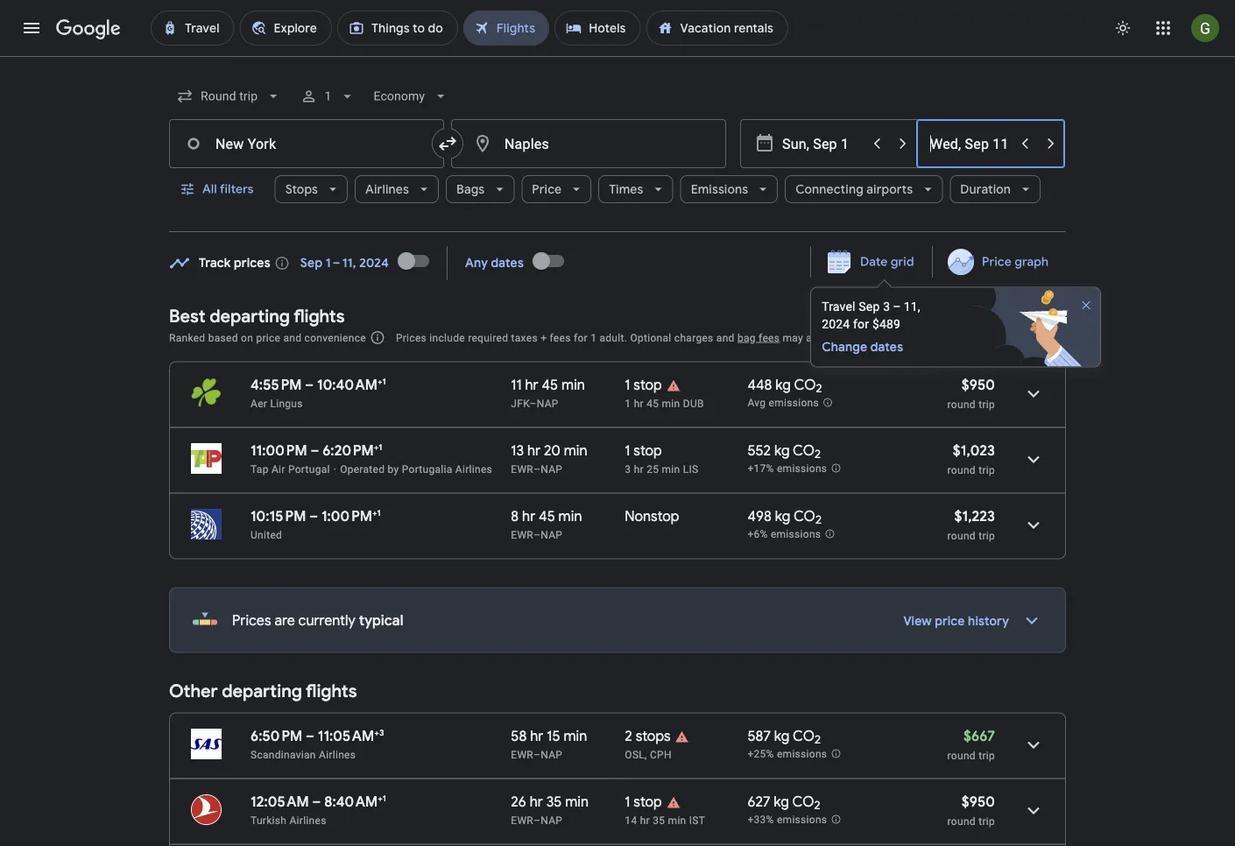 Task type: describe. For each thing, give the bounding box(es) containing it.
+6%
[[748, 529, 768, 541]]

kg for 448
[[776, 376, 791, 394]]

8:40 am
[[324, 793, 378, 811]]

typical
[[359, 612, 403, 630]]

– up "scandinavian airlines" at the left of page
[[306, 727, 314, 745]]

close image
[[1080, 298, 1094, 312]]

flight details. leaves newark liberty international airport at 11:00 pm on sunday, september 1 and arrives at naples international airport at 6:20 pm on monday, september 2. image
[[1013, 439, 1055, 481]]

bag fees button
[[738, 332, 780, 344]]

$667
[[964, 727, 995, 745]]

1 stop for 11 hr 45 min
[[625, 376, 662, 394]]

emissions for 552
[[777, 463, 827, 475]]

1 inside 10:15 pm – 1:00 pm + 1
[[377, 507, 381, 518]]

kg for 627
[[774, 793, 789, 811]]

all
[[202, 181, 217, 197]]

aer lingus
[[251, 397, 303, 410]]

turkish airlines
[[251, 814, 326, 827]]

stop for 26 hr 35 min
[[634, 793, 662, 811]]

none text field inside search box
[[169, 119, 444, 168]]

ist
[[689, 814, 706, 827]]

ranked
[[169, 332, 205, 344]]

$1,023 round trip
[[948, 442, 995, 476]]

bags button
[[446, 168, 515, 210]]

flight details. leaves newark liberty international airport at 6:50 pm on sunday, september 1 and arrives at naples international airport at 11:05 am on wednesday, september 4. image
[[1013, 724, 1055, 766]]

trip for 627
[[979, 815, 995, 828]]

1:00 pm
[[322, 507, 372, 525]]

osl , cph
[[625, 749, 672, 761]]

+17%
[[748, 463, 774, 475]]

hr for 8
[[522, 507, 536, 525]]

2 for 587
[[815, 733, 821, 748]]

passenger
[[838, 332, 890, 344]]

1 – 11,
[[326, 255, 356, 271]]

Arrival time: 8:40 AM on  Monday, September 2. text field
[[324, 793, 386, 811]]

osl
[[625, 749, 645, 761]]

950 US dollars text field
[[962, 793, 995, 811]]

filters
[[220, 181, 254, 197]]

prices include required taxes + fees for 1 adult. optional charges and bag fees may apply. passenger assistance
[[396, 332, 946, 344]]

emissions for 498
[[771, 529, 821, 541]]

6:20 pm
[[323, 442, 374, 460]]

emissions button
[[680, 168, 778, 210]]

none search field containing all filters
[[169, 75, 1066, 232]]

+ for 1:00 pm
[[372, 507, 377, 518]]

+ for 6:20 pm
[[374, 442, 379, 453]]

,
[[645, 749, 647, 761]]

price graph button
[[936, 246, 1063, 278]]

6:50 pm – 11:05 am + 3
[[251, 727, 384, 745]]

loading results progress bar
[[0, 56, 1235, 60]]

departing for other
[[222, 680, 302, 703]]

– inside 11 hr 45 min jfk – nap
[[530, 397, 537, 410]]

Return text field
[[930, 120, 1011, 167]]

1 stop flight. element for 26 hr 35 min
[[625, 793, 662, 814]]

trip for 498
[[979, 530, 995, 542]]

operated
[[340, 463, 385, 475]]

3 inside 1 stop 3 hr 25 min lis
[[625, 463, 631, 475]]

for $489 change dates
[[822, 317, 904, 355]]

25
[[647, 463, 659, 475]]

ewr for 58
[[511, 749, 534, 761]]

+ for 8:40 am
[[378, 793, 383, 804]]

total duration 58 hr 15 min. element
[[511, 727, 625, 748]]

on
[[241, 332, 253, 344]]

– right departure time: 4:55 pm. text box
[[305, 376, 314, 394]]

layover (1 of 1) is a 1 hr 45 min overnight layover at dublin airport in dublin. element
[[625, 396, 739, 410]]

nonstop flight. element
[[625, 507, 679, 528]]

0 horizontal spatial for
[[574, 332, 588, 344]]

all filters
[[202, 181, 254, 197]]

connecting
[[796, 181, 864, 197]]

airports
[[867, 181, 913, 197]]

0 horizontal spatial price
[[256, 332, 281, 344]]

prices are currently typical
[[232, 612, 403, 630]]

+25%
[[748, 748, 774, 761]]

co for 448
[[794, 376, 816, 394]]

8
[[511, 507, 519, 525]]

min for 1
[[662, 397, 680, 410]]

11:05 am
[[318, 727, 374, 745]]

swap origin and destination. image
[[437, 133, 458, 154]]

ranked based on price and convenience
[[169, 332, 366, 344]]

Departure time: 12:05 AM. text field
[[251, 793, 309, 811]]

1 and from the left
[[283, 332, 302, 344]]

view
[[904, 614, 932, 630]]

10:40 am
[[317, 376, 378, 394]]

min inside 1 stop 3 hr 25 min lis
[[662, 463, 680, 475]]

2 and from the left
[[717, 332, 735, 344]]

based
[[208, 332, 238, 344]]

main menu image
[[21, 18, 42, 39]]

date grid
[[861, 254, 915, 270]]

Departure time: 4:55 PM. text field
[[251, 376, 302, 394]]

45 for 1
[[647, 397, 659, 410]]

12:05 am – 8:40 am + 1
[[251, 793, 386, 811]]

$950 round trip for 448
[[948, 376, 995, 410]]

45 for 8
[[539, 507, 555, 525]]

view price history image
[[1011, 600, 1053, 642]]

include
[[430, 332, 465, 344]]

Departure time: 11:00 PM. text field
[[251, 442, 307, 460]]

ewr for 26
[[511, 814, 534, 827]]

portugalia
[[402, 463, 453, 475]]

20
[[544, 442, 561, 460]]

by
[[388, 463, 399, 475]]

all filters button
[[169, 168, 268, 210]]

departing for best
[[210, 305, 290, 327]]

Arrival time: 11:05 AM on  Wednesday, September 4. text field
[[318, 727, 384, 745]]

prices for prices are currently typical
[[232, 612, 271, 630]]

1 stop 3 hr 25 min lis
[[625, 442, 699, 475]]

emissions for 627
[[777, 814, 827, 826]]

airlines down 12:05 am – 8:40 am + 1
[[290, 814, 326, 827]]

kg for 552
[[774, 442, 790, 460]]

2024 for sep 1 – 11, 2024
[[359, 255, 389, 271]]

connecting airports button
[[785, 168, 943, 210]]

11
[[511, 376, 522, 394]]

– inside "26 hr 35 min ewr – nap"
[[534, 814, 541, 827]]

leaves newark liberty international airport at 10:15 pm on sunday, september 1 and arrives at naples international airport at 1:00 pm on monday, september 2. element
[[251, 507, 381, 525]]

change appearance image
[[1102, 7, 1144, 49]]

price for price graph
[[982, 254, 1012, 270]]

hr for 26
[[530, 793, 543, 811]]

airlines down 11:05 am
[[319, 749, 356, 761]]

hr for 1
[[634, 397, 644, 410]]

667 US dollars text field
[[964, 727, 995, 745]]

airlines right portugalia
[[455, 463, 492, 475]]

stops
[[636, 727, 671, 745]]

avg emissions
[[748, 397, 819, 409]]

times
[[609, 181, 644, 197]]

min for 58
[[564, 727, 587, 745]]

hr for 58
[[530, 727, 544, 745]]

avg
[[748, 397, 766, 409]]

travel
[[822, 300, 859, 314]]

round for 552
[[948, 464, 976, 476]]

stops button
[[275, 168, 348, 210]]

26
[[511, 793, 526, 811]]

best
[[169, 305, 206, 327]]

498
[[748, 507, 772, 525]]

+ for 11:05 am
[[374, 727, 379, 738]]

adult.
[[600, 332, 627, 344]]

2 for 552
[[815, 447, 821, 462]]

$1,223 round trip
[[948, 507, 995, 542]]

$950 round trip for 627
[[948, 793, 995, 828]]

connecting airports
[[796, 181, 913, 197]]

$950 for 448
[[962, 376, 995, 394]]

– inside 58 hr 15 min ewr – nap
[[534, 749, 541, 761]]

layover (1 of 1) is a 14 hr 35 min overnight layover at istanbul airport in i̇stanbul. element
[[625, 814, 739, 828]]

min for 11
[[562, 376, 585, 394]]

2 fees from the left
[[759, 332, 780, 344]]

passenger assistance button
[[838, 332, 946, 344]]

flights for best departing flights
[[294, 305, 345, 327]]

any
[[465, 255, 488, 271]]

jfk
[[511, 397, 530, 410]]

apply.
[[806, 332, 835, 344]]

date
[[861, 254, 888, 270]]

kg for 587
[[774, 727, 790, 745]]

14
[[625, 814, 637, 827]]

6:50 pm
[[251, 727, 302, 745]]

1 stop for 26 hr 35 min
[[625, 793, 662, 811]]

assistance
[[893, 332, 946, 344]]

history
[[968, 614, 1009, 630]]

lis
[[683, 463, 699, 475]]

Departure text field
[[782, 120, 863, 167]]

any dates
[[465, 255, 524, 271]]

round for 627
[[948, 815, 976, 828]]

price graph
[[982, 254, 1049, 270]]

1 inside 4:55 pm – 10:40 am + 1
[[383, 376, 386, 387]]

45 for 11
[[542, 376, 558, 394]]

1023 US dollars text field
[[953, 442, 995, 460]]



Task type: locate. For each thing, give the bounding box(es) containing it.
sep inside sep 3 – 11, 2024
[[859, 300, 880, 314]]

1 $950 round trip from the top
[[948, 376, 995, 410]]

min
[[562, 376, 585, 394], [662, 397, 680, 410], [564, 442, 588, 460], [662, 463, 680, 475], [559, 507, 582, 525], [564, 727, 587, 745], [565, 793, 589, 811], [668, 814, 687, 827]]

2 up +17% emissions
[[815, 447, 821, 462]]

1 vertical spatial $950 round trip
[[948, 793, 995, 828]]

3 ewr from the top
[[511, 749, 534, 761]]

2 stop from the top
[[634, 442, 662, 460]]

45 right 11
[[542, 376, 558, 394]]

bag
[[738, 332, 756, 344]]

min inside 8 hr 45 min ewr – nap
[[559, 507, 582, 525]]

co up +25% emissions
[[793, 727, 815, 745]]

nap down total duration 26 hr 35 min. element
[[541, 814, 563, 827]]

min right 15
[[564, 727, 587, 745]]

ewr down 8
[[511, 529, 534, 541]]

turkish
[[251, 814, 287, 827]]

0 vertical spatial 3
[[625, 463, 631, 475]]

0 vertical spatial sep
[[300, 255, 323, 271]]

587
[[748, 727, 771, 745]]

and left the bag
[[717, 332, 735, 344]]

trip down $667 at the bottom of the page
[[979, 750, 995, 762]]

0 vertical spatial 35
[[546, 793, 562, 811]]

co up the +33% emissions
[[792, 793, 814, 811]]

0 vertical spatial 1 stop flight. element
[[625, 376, 662, 396]]

emissions down the 627 kg co 2
[[777, 814, 827, 826]]

hr inside 8 hr 45 min ewr – nap
[[522, 507, 536, 525]]

and down best departing flights at the left of the page
[[283, 332, 302, 344]]

stops
[[285, 181, 318, 197]]

35 for 14
[[653, 814, 665, 827]]

round
[[948, 398, 976, 410], [948, 464, 976, 476], [948, 530, 976, 542], [948, 750, 976, 762], [948, 815, 976, 828]]

co up +17% emissions
[[793, 442, 815, 460]]

track prices
[[199, 255, 271, 271]]

hr left 15
[[530, 727, 544, 745]]

0 horizontal spatial price
[[532, 181, 562, 197]]

flights up convenience
[[294, 305, 345, 327]]

11:00 pm – 6:20 pm + 1
[[251, 442, 382, 460]]

5 round from the top
[[948, 815, 976, 828]]

scandinavian
[[251, 749, 316, 761]]

14 hr 35 min ist
[[625, 814, 706, 827]]

price right on
[[256, 332, 281, 344]]

0 horizontal spatial 2024
[[359, 255, 389, 271]]

tap
[[251, 463, 269, 475]]

nap for 58
[[541, 749, 563, 761]]

3 stop from the top
[[634, 793, 662, 811]]

ewr down 26
[[511, 814, 534, 827]]

1 stop
[[625, 376, 662, 394], [625, 793, 662, 811]]

2 1 stop from the top
[[625, 793, 662, 811]]

emissions for 587
[[777, 748, 827, 761]]

co up avg emissions
[[794, 376, 816, 394]]

dates inside for $489 change dates
[[871, 340, 904, 355]]

trip for 587
[[979, 750, 995, 762]]

trip inside $1,223 round trip
[[979, 530, 995, 542]]

2 inside 2 stops flight. 'element'
[[625, 727, 632, 745]]

$667 round trip
[[948, 727, 995, 762]]

hr inside 13 hr 20 min ewr – nap
[[527, 442, 541, 460]]

0 vertical spatial dates
[[491, 255, 524, 271]]

+ inside 4:55 pm – 10:40 am + 1
[[378, 376, 383, 387]]

None text field
[[451, 119, 726, 168]]

10:15 pm
[[251, 507, 306, 525]]

3 inside 6:50 pm – 11:05 am + 3
[[379, 727, 384, 738]]

+ down the operated
[[372, 507, 377, 518]]

price right bags popup button
[[532, 181, 562, 197]]

+6% emissions
[[748, 529, 821, 541]]

$950 left flight details. leaves newark liberty international airport at 12:05 am on sunday, september 1 and arrives at naples international airport at 8:40 am on monday, september 2. icon
[[962, 793, 995, 811]]

total duration 13 hr 20 min. element
[[511, 442, 625, 462]]

nap inside "26 hr 35 min ewr – nap"
[[541, 814, 563, 827]]

–
[[305, 376, 314, 394], [530, 397, 537, 410], [311, 442, 319, 460], [534, 463, 541, 475], [309, 507, 318, 525], [534, 529, 541, 541], [306, 727, 314, 745], [534, 749, 541, 761], [312, 793, 321, 811], [534, 814, 541, 827]]

– up the turkish airlines
[[312, 793, 321, 811]]

ewr inside 58 hr 15 min ewr – nap
[[511, 749, 534, 761]]

kg inside 448 kg co 2
[[776, 376, 791, 394]]

trip for 448
[[979, 398, 995, 410]]

0 vertical spatial $950 round trip
[[948, 376, 995, 410]]

+
[[541, 332, 547, 344], [378, 376, 383, 387], [374, 442, 379, 453], [372, 507, 377, 518], [374, 727, 379, 738], [378, 793, 383, 804]]

35
[[546, 793, 562, 811], [653, 814, 665, 827]]

26 hr 35 min ewr – nap
[[511, 793, 589, 827]]

nap for 13
[[541, 463, 563, 475]]

1 horizontal spatial 2024
[[822, 317, 850, 332]]

learn more about tracked prices image
[[274, 255, 290, 271]]

min inside layover (1 of 1) is a 1 hr 45 min overnight layover at dublin airport in dublin. element
[[662, 397, 680, 410]]

2 $950 from the top
[[962, 793, 995, 811]]

+ right the 'taxes'
[[541, 332, 547, 344]]

2 stops
[[625, 727, 671, 745]]

1 horizontal spatial and
[[717, 332, 735, 344]]

sep left 1 – 11,
[[300, 255, 323, 271]]

stop up 14
[[634, 793, 662, 811]]

Departure time: 10:15 PM. text field
[[251, 507, 306, 525]]

– inside 8 hr 45 min ewr – nap
[[534, 529, 541, 541]]

learn more about ranking image
[[370, 330, 385, 346]]

min right 8
[[559, 507, 582, 525]]

min inside "26 hr 35 min ewr – nap"
[[565, 793, 589, 811]]

sep up $489
[[859, 300, 880, 314]]

1 vertical spatial 3
[[379, 727, 384, 738]]

+ inside 6:50 pm – 11:05 am + 3
[[374, 727, 379, 738]]

required
[[468, 332, 508, 344]]

2024 right 1 – 11,
[[359, 255, 389, 271]]

air
[[272, 463, 285, 475]]

layover (1 of 2) is a 30 hr 55 min overnight layover at oslo airport in oslo. layover (2 of 2) is a 16 hr 5 min overnight layover at copenhagen airport in copenhagen. element
[[625, 748, 739, 762]]

for
[[853, 317, 869, 332], [574, 332, 588, 344]]

2 round from the top
[[948, 464, 976, 476]]

find the best price region
[[169, 240, 1120, 368]]

0 vertical spatial $950
[[962, 376, 995, 394]]

0 horizontal spatial 35
[[546, 793, 562, 811]]

+ inside 11:00 pm – 6:20 pm + 1
[[374, 442, 379, 453]]

552
[[748, 442, 771, 460]]

1 horizontal spatial fees
[[759, 332, 780, 344]]

4 trip from the top
[[979, 750, 995, 762]]

prices for prices include required taxes + fees for 1 adult. optional charges and bag fees may apply. passenger assistance
[[396, 332, 427, 344]]

1 vertical spatial 45
[[647, 397, 659, 410]]

1 vertical spatial price
[[982, 254, 1012, 270]]

co for 587
[[793, 727, 815, 745]]

emissions down 448 kg co 2
[[769, 397, 819, 409]]

2 inside '552 kg co 2'
[[815, 447, 821, 462]]

+ down arrival time: 11:05 am on  wednesday, september 4. text box
[[378, 793, 383, 804]]

Arrival time: 6:20 PM on  Monday, September 2. text field
[[323, 442, 382, 460]]

ewr inside "26 hr 35 min ewr – nap"
[[511, 814, 534, 827]]

0 horizontal spatial sep
[[300, 255, 323, 271]]

0 vertical spatial 2024
[[359, 255, 389, 271]]

0 horizontal spatial fees
[[550, 332, 571, 344]]

co for 498
[[794, 507, 816, 525]]

2 up +6% emissions
[[816, 513, 822, 528]]

trip inside $1,023 round trip
[[979, 464, 995, 476]]

498 kg co 2
[[748, 507, 822, 528]]

950 US dollars text field
[[962, 376, 995, 394]]

15
[[547, 727, 560, 745]]

2 up the +33% emissions
[[814, 798, 821, 813]]

hr inside 58 hr 15 min ewr – nap
[[530, 727, 544, 745]]

hr for 14
[[640, 814, 650, 827]]

2 up avg emissions
[[816, 381, 822, 396]]

1 horizontal spatial price
[[935, 614, 965, 630]]

nap for 8
[[541, 529, 563, 541]]

kg
[[776, 376, 791, 394], [774, 442, 790, 460], [775, 507, 791, 525], [774, 727, 790, 745], [774, 793, 789, 811]]

2 vertical spatial 1 stop flight. element
[[625, 793, 662, 814]]

ewr down the 13
[[511, 463, 534, 475]]

flights for other departing flights
[[306, 680, 357, 703]]

1 vertical spatial 1 stop
[[625, 793, 662, 811]]

2 inside the 627 kg co 2
[[814, 798, 821, 813]]

price inside popup button
[[532, 181, 562, 197]]

round down $950 text field
[[948, 815, 976, 828]]

0 vertical spatial price
[[532, 181, 562, 197]]

3
[[625, 463, 631, 475], [379, 727, 384, 738]]

are
[[275, 612, 295, 630]]

hr left 25
[[634, 463, 644, 475]]

round down 950 us dollars text field
[[948, 398, 976, 410]]

co inside 587 kg co 2
[[793, 727, 815, 745]]

lingus
[[270, 397, 303, 410]]

1 horizontal spatial prices
[[396, 332, 427, 344]]

departing up on
[[210, 305, 290, 327]]

1 vertical spatial 35
[[653, 814, 665, 827]]

kg inside 587 kg co 2
[[774, 727, 790, 745]]

2 vertical spatial 45
[[539, 507, 555, 525]]

nap inside 8 hr 45 min ewr – nap
[[541, 529, 563, 541]]

emissions for 448
[[769, 397, 819, 409]]

45 inside 11 hr 45 min jfk – nap
[[542, 376, 558, 394]]

1 horizontal spatial dates
[[871, 340, 904, 355]]

1 1 stop from the top
[[625, 376, 662, 394]]

stop inside 1 stop 3 hr 25 min lis
[[634, 442, 662, 460]]

date grid button
[[815, 246, 929, 278]]

view price history
[[904, 614, 1009, 630]]

co inside 448 kg co 2
[[794, 376, 816, 394]]

total duration 11 hr 45 min. element
[[511, 376, 625, 396]]

1 horizontal spatial sep
[[859, 300, 880, 314]]

1 horizontal spatial 35
[[653, 814, 665, 827]]

Departure time: 6:50 PM. text field
[[251, 727, 302, 745]]

min inside "layover (1 of 1) is a 14 hr 35 min overnight layover at istanbul airport in i̇stanbul." element
[[668, 814, 687, 827]]

min left dub
[[662, 397, 680, 410]]

min inside 13 hr 20 min ewr – nap
[[564, 442, 588, 460]]

hr right the 13
[[527, 442, 541, 460]]

1 stop flight. element up 25
[[625, 442, 662, 462]]

operated by portugalia airlines
[[340, 463, 492, 475]]

prices right learn more about ranking image
[[396, 332, 427, 344]]

0 horizontal spatial dates
[[491, 255, 524, 271]]

sep
[[300, 255, 323, 271], [859, 300, 880, 314]]

2 for 627
[[814, 798, 821, 813]]

1 stop flight. element for 11 hr 45 min
[[625, 376, 662, 396]]

ewr for 8
[[511, 529, 534, 541]]

hr for 13
[[527, 442, 541, 460]]

sep 3 – 11, 2024
[[822, 300, 921, 332]]

nap for 26
[[541, 814, 563, 827]]

fees right the bag
[[759, 332, 780, 344]]

emissions down 498 kg co 2
[[771, 529, 821, 541]]

kg up the +33% emissions
[[774, 793, 789, 811]]

0 vertical spatial stop
[[634, 376, 662, 394]]

co up +6% emissions
[[794, 507, 816, 525]]

– down total duration 26 hr 35 min. element
[[534, 814, 541, 827]]

1 hr 45 min dub
[[625, 397, 704, 410]]

ewr down 58 in the left bottom of the page
[[511, 749, 534, 761]]

+ inside 12:05 am – 8:40 am + 1
[[378, 793, 383, 804]]

aer
[[251, 397, 267, 410]]

1 stop up 14
[[625, 793, 662, 811]]

1 stop from the top
[[634, 376, 662, 394]]

1 vertical spatial sep
[[859, 300, 880, 314]]

fees right the 'taxes'
[[550, 332, 571, 344]]

round for 587
[[948, 750, 976, 762]]

hr inside 11 hr 45 min jfk – nap
[[525, 376, 539, 394]]

0 vertical spatial flights
[[294, 305, 345, 327]]

None field
[[169, 81, 289, 112], [367, 81, 457, 112], [169, 81, 289, 112], [367, 81, 457, 112]]

 image
[[334, 463, 337, 475]]

2 up osl
[[625, 727, 632, 745]]

2 for 448
[[816, 381, 822, 396]]

0 vertical spatial 45
[[542, 376, 558, 394]]

flight details. leaves newark liberty international airport at 12:05 am on sunday, september 1 and arrives at naples international airport at 8:40 am on monday, september 2. image
[[1013, 790, 1055, 832]]

2024 inside sep 3 – 11, 2024
[[822, 317, 850, 332]]

$1,223
[[955, 507, 995, 525]]

co inside 498 kg co 2
[[794, 507, 816, 525]]

min inside 11 hr 45 min jfk – nap
[[562, 376, 585, 394]]

1 inside 11:00 pm – 6:20 pm + 1
[[379, 442, 382, 453]]

bags
[[457, 181, 485, 197]]

– down total duration 8 hr 45 min. element
[[534, 529, 541, 541]]

1223 US dollars text field
[[955, 507, 995, 525]]

min for 8
[[559, 507, 582, 525]]

grid
[[891, 254, 915, 270]]

emissions down '552 kg co 2'
[[777, 463, 827, 475]]

min for 26
[[565, 793, 589, 811]]

ewr inside 13 hr 20 min ewr – nap
[[511, 463, 534, 475]]

trip down $1,223
[[979, 530, 995, 542]]

departing up departure time: 6:50 pm. text box
[[222, 680, 302, 703]]

– left 1:00 pm
[[309, 507, 318, 525]]

1 trip from the top
[[979, 398, 995, 410]]

2 1 stop flight. element from the top
[[625, 442, 662, 462]]

trip down 1023 us dollars text field
[[979, 464, 995, 476]]

round inside $1,023 round trip
[[948, 464, 976, 476]]

5 trip from the top
[[979, 815, 995, 828]]

1 vertical spatial dates
[[871, 340, 904, 355]]

0 horizontal spatial prices
[[232, 612, 271, 630]]

price button
[[522, 168, 592, 210]]

other
[[169, 680, 218, 703]]

nap inside 13 hr 20 min ewr – nap
[[541, 463, 563, 475]]

Arrival time: 10:40 AM on  Monday, September 2. text field
[[317, 376, 386, 394]]

kg inside '552 kg co 2'
[[774, 442, 790, 460]]

552 kg co 2
[[748, 442, 821, 462]]

graph
[[1015, 254, 1049, 270]]

$489
[[873, 317, 901, 332]]

2 for 498
[[816, 513, 822, 528]]

1 vertical spatial prices
[[232, 612, 271, 630]]

None text field
[[169, 119, 444, 168]]

cph
[[650, 749, 672, 761]]

price right view
[[935, 614, 965, 630]]

kg inside the 627 kg co 2
[[774, 793, 789, 811]]

nap inside 11 hr 45 min jfk – nap
[[537, 397, 559, 410]]

+ up the operated
[[374, 442, 379, 453]]

45 right 8
[[539, 507, 555, 525]]

45 inside layover (1 of 1) is a 1 hr 45 min overnight layover at dublin airport in dublin. element
[[647, 397, 659, 410]]

2 ewr from the top
[[511, 529, 534, 541]]

for left $489
[[853, 317, 869, 332]]

– inside 13 hr 20 min ewr – nap
[[534, 463, 541, 475]]

– down total duration 58 hr 15 min. element
[[534, 749, 541, 761]]

dub
[[683, 397, 704, 410]]

+ up the arrival time: 8:40 am on  monday, september 2. 'text box'
[[374, 727, 379, 738]]

1 vertical spatial departing
[[222, 680, 302, 703]]

1 horizontal spatial price
[[982, 254, 1012, 270]]

13
[[511, 442, 524, 460]]

1 vertical spatial 1 stop flight. element
[[625, 442, 662, 462]]

45 left dub
[[647, 397, 659, 410]]

leaves john f. kennedy international airport at 4:55 pm on sunday, september 1 and arrives at naples international airport at 10:40 am on monday, september 2. element
[[251, 376, 386, 394]]

price for price
[[532, 181, 562, 197]]

$950 round trip
[[948, 376, 995, 410], [948, 793, 995, 828]]

0 vertical spatial departing
[[210, 305, 290, 327]]

+33%
[[748, 814, 774, 826]]

3 round from the top
[[948, 530, 976, 542]]

stop up 1 hr 45 min dub
[[634, 376, 662, 394]]

$950 for 627
[[962, 793, 995, 811]]

min left 'ist'
[[668, 814, 687, 827]]

4 round from the top
[[948, 750, 976, 762]]

1 1 stop flight. element from the top
[[625, 376, 662, 396]]

flight details. leaves john f. kennedy international airport at 4:55 pm on sunday, september 1 and arrives at naples international airport at 10:40 am on monday, september 2. image
[[1013, 373, 1055, 415]]

nonstop
[[625, 507, 679, 525]]

kg up +6% emissions
[[775, 507, 791, 525]]

trip inside $667 round trip
[[979, 750, 995, 762]]

airlines right stops popup button
[[365, 181, 409, 197]]

– down total duration 11 hr 45 min. element
[[530, 397, 537, 410]]

1 horizontal spatial 3
[[625, 463, 631, 475]]

627
[[748, 793, 771, 811]]

flights up leaves newark liberty international airport at 6:50 pm on sunday, september 1 and arrives at naples international airport at 11:05 am on wednesday, september 4. element at the left of the page
[[306, 680, 357, 703]]

1 inside 12:05 am – 8:40 am + 1
[[383, 793, 386, 804]]

hr right 8
[[522, 507, 536, 525]]

trip
[[979, 398, 995, 410], [979, 464, 995, 476], [979, 530, 995, 542], [979, 750, 995, 762], [979, 815, 995, 828]]

flight details. leaves newark liberty international airport at 10:15 pm on sunday, september 1 and arrives at naples international airport at 1:00 pm on monday, september 2. image
[[1013, 504, 1055, 546]]

1 vertical spatial price
[[935, 614, 965, 630]]

hr right 26
[[530, 793, 543, 811]]

track
[[199, 255, 231, 271]]

airlines button
[[355, 168, 439, 210]]

1 stop flight. element up 1 hr 45 min dub
[[625, 376, 662, 396]]

1 button
[[293, 75, 363, 117]]

2024 for sep 3 – 11, 2024
[[822, 317, 850, 332]]

kg inside 498 kg co 2
[[775, 507, 791, 525]]

sep for 3 – 11,
[[859, 300, 880, 314]]

airlines inside airlines popup button
[[365, 181, 409, 197]]

price inside 'button'
[[982, 254, 1012, 270]]

0 vertical spatial prices
[[396, 332, 427, 344]]

45 inside 8 hr 45 min ewr – nap
[[539, 507, 555, 525]]

1 stop flight. element up 14
[[625, 793, 662, 814]]

0 vertical spatial price
[[256, 332, 281, 344]]

$950 round trip up $1,023
[[948, 376, 995, 410]]

hr right 11
[[525, 376, 539, 394]]

1 stop flight. element
[[625, 376, 662, 396], [625, 442, 662, 462], [625, 793, 662, 814]]

main content containing best departing flights
[[169, 240, 1120, 846]]

3 right 11:05 am
[[379, 727, 384, 738]]

nap down 15
[[541, 749, 563, 761]]

0 horizontal spatial and
[[283, 332, 302, 344]]

1 horizontal spatial for
[[853, 317, 869, 332]]

1 vertical spatial 2024
[[822, 317, 850, 332]]

round inside $667 round trip
[[948, 750, 976, 762]]

emissions
[[691, 181, 748, 197]]

1 fees from the left
[[550, 332, 571, 344]]

1 inside popup button
[[324, 89, 332, 103]]

2 $950 round trip from the top
[[948, 793, 995, 828]]

round for 498
[[948, 530, 976, 542]]

ewr for 13
[[511, 463, 534, 475]]

min inside 58 hr 15 min ewr – nap
[[564, 727, 587, 745]]

co inside '552 kg co 2'
[[793, 442, 815, 460]]

2 vertical spatial stop
[[634, 793, 662, 811]]

1 vertical spatial $950
[[962, 793, 995, 811]]

leaves newark liberty international airport at 11:00 pm on sunday, september 1 and arrives at naples international airport at 6:20 pm on monday, september 2. element
[[251, 442, 382, 460]]

hr inside "26 hr 35 min ewr – nap"
[[530, 793, 543, 811]]

co for 627
[[792, 793, 814, 811]]

2 stops flight. element
[[625, 727, 671, 748]]

sep for 1 – 11,
[[300, 255, 323, 271]]

nap for 11
[[537, 397, 559, 410]]

– up portugal
[[311, 442, 319, 460]]

for left adult.
[[574, 332, 588, 344]]

min right 26
[[565, 793, 589, 811]]

2 inside 448 kg co 2
[[816, 381, 822, 396]]

11:00 pm
[[251, 442, 307, 460]]

hr for 11
[[525, 376, 539, 394]]

nap inside 58 hr 15 min ewr – nap
[[541, 749, 563, 761]]

round down $1,023
[[948, 464, 976, 476]]

stop up 25
[[634, 442, 662, 460]]

587 kg co 2
[[748, 727, 821, 748]]

total duration 8 hr 45 min. element
[[511, 507, 625, 528]]

+ for 10:40 am
[[378, 376, 383, 387]]

co for 552
[[793, 442, 815, 460]]

hr
[[525, 376, 539, 394], [634, 397, 644, 410], [527, 442, 541, 460], [634, 463, 644, 475], [522, 507, 536, 525], [530, 727, 544, 745], [530, 793, 543, 811], [640, 814, 650, 827]]

None search field
[[169, 75, 1066, 232]]

leaves newark liberty international airport at 12:05 am on sunday, september 1 and arrives at naples international airport at 8:40 am on monday, september 2. element
[[251, 793, 386, 811]]

45
[[542, 376, 558, 394], [647, 397, 659, 410], [539, 507, 555, 525]]

price
[[532, 181, 562, 197], [982, 254, 1012, 270]]

+ inside 10:15 pm – 1:00 pm + 1
[[372, 507, 377, 518]]

min for 14
[[668, 814, 687, 827]]

10:15 pm – 1:00 pm + 1
[[251, 507, 381, 525]]

stop for 11 hr 45 min
[[634, 376, 662, 394]]

trip down $950 text field
[[979, 815, 995, 828]]

35 for 26
[[546, 793, 562, 811]]

4:55 pm
[[251, 376, 302, 394]]

total duration 26 hr 35 min. element
[[511, 793, 625, 814]]

co inside the 627 kg co 2
[[792, 793, 814, 811]]

1 ewr from the top
[[511, 463, 534, 475]]

3 left 25
[[625, 463, 631, 475]]

2 inside 498 kg co 2
[[816, 513, 822, 528]]

2 inside 587 kg co 2
[[815, 733, 821, 748]]

nap down total duration 8 hr 45 min. element
[[541, 529, 563, 541]]

round for 448
[[948, 398, 976, 410]]

1 stop up 1 hr 45 min dub
[[625, 376, 662, 394]]

taxes
[[511, 332, 538, 344]]

4:55 pm – 10:40 am + 1
[[251, 376, 386, 394]]

min for 13
[[564, 442, 588, 460]]

kg up +17% emissions
[[774, 442, 790, 460]]

min right 11
[[562, 376, 585, 394]]

3 1 stop flight. element from the top
[[625, 793, 662, 814]]

round down $1,223
[[948, 530, 976, 542]]

35 inside "26 hr 35 min ewr – nap"
[[546, 793, 562, 811]]

round inside $1,223 round trip
[[948, 530, 976, 542]]

1 inside 1 stop 3 hr 25 min lis
[[625, 442, 630, 460]]

1 vertical spatial flights
[[306, 680, 357, 703]]

ewr
[[511, 463, 534, 475], [511, 529, 534, 541], [511, 749, 534, 761], [511, 814, 534, 827]]

3 trip from the top
[[979, 530, 995, 542]]

0 horizontal spatial 3
[[379, 727, 384, 738]]

+17% emissions
[[748, 463, 827, 475]]

main content
[[169, 240, 1120, 846]]

leaves newark liberty international airport at 6:50 pm on sunday, september 1 and arrives at naples international airport at 11:05 am on wednesday, september 4. element
[[251, 727, 384, 745]]

ewr inside 8 hr 45 min ewr – nap
[[511, 529, 534, 541]]

448
[[748, 376, 772, 394]]

2 trip from the top
[[979, 464, 995, 476]]

united
[[251, 529, 282, 541]]

emissions down 587 kg co 2
[[777, 748, 827, 761]]

4 ewr from the top
[[511, 814, 534, 827]]

35 right 14
[[653, 814, 665, 827]]

for inside for $489 change dates
[[853, 317, 869, 332]]

optional
[[630, 332, 672, 344]]

charges
[[675, 332, 714, 344]]

0 vertical spatial 1 stop
[[625, 376, 662, 394]]

round down $667 at the bottom of the page
[[948, 750, 976, 762]]

1 $950 from the top
[[962, 376, 995, 394]]

Arrival time: 1:00 PM on  Monday, September 2. text field
[[322, 507, 381, 525]]

nap down 20
[[541, 463, 563, 475]]

kg for 498
[[775, 507, 791, 525]]

prices
[[396, 332, 427, 344], [232, 612, 271, 630]]

trip for 552
[[979, 464, 995, 476]]

kg up avg emissions
[[776, 376, 791, 394]]

1 round from the top
[[948, 398, 976, 410]]

layover (1 of 1) is a 3 hr 25 min layover at humberto delgado airport in lisbon. element
[[625, 462, 739, 476]]

hr inside 1 stop 3 hr 25 min lis
[[634, 463, 644, 475]]

2 up +25% emissions
[[815, 733, 821, 748]]

1 vertical spatial stop
[[634, 442, 662, 460]]

448 kg co 2
[[748, 376, 822, 396]]



Task type: vqa. For each thing, say whether or not it's contained in the screenshot.
"1" within 1 Stop 3 Hr 25 Min Lis
yes



